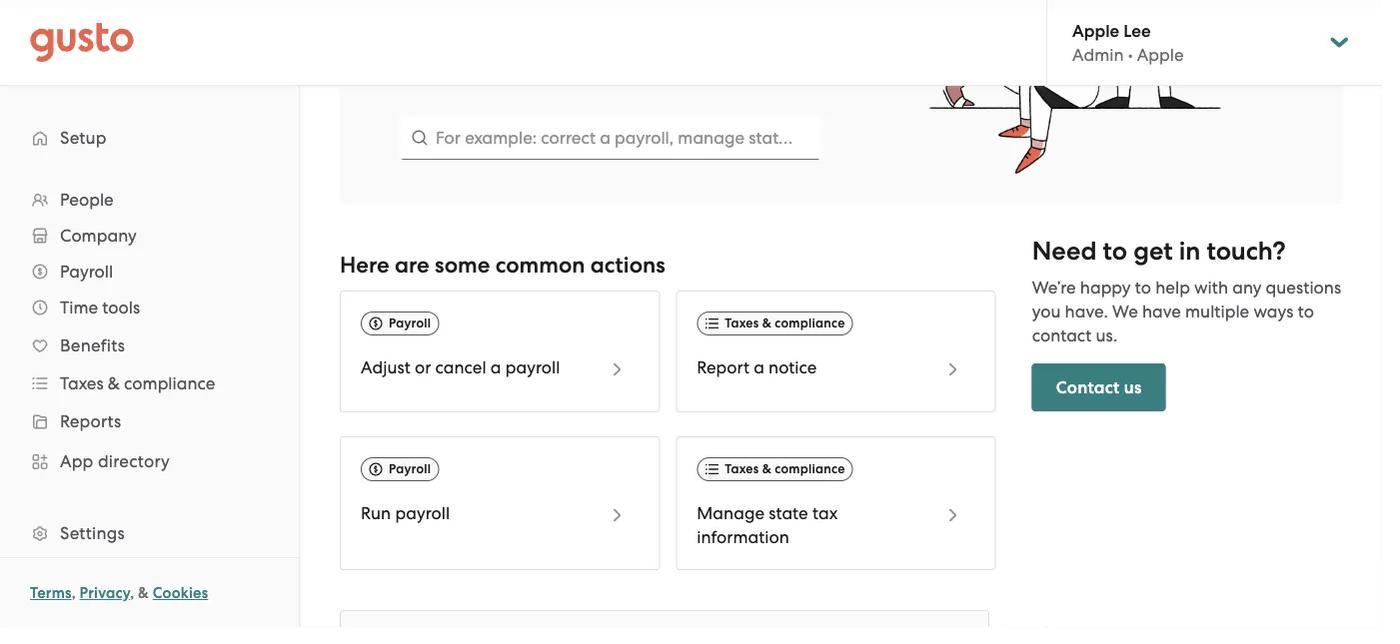 Task type: describe. For each thing, give the bounding box(es) containing it.
& left cookies
[[138, 585, 149, 603]]

people
[[60, 190, 114, 210]]

are
[[395, 252, 430, 279]]

payroll for adjust
[[389, 316, 431, 332]]

company
[[60, 226, 137, 246]]

cookies
[[153, 585, 208, 603]]

0 vertical spatial to
[[1103, 237, 1128, 267]]

compliance for report a notice
[[775, 316, 845, 332]]

terms
[[30, 585, 72, 603]]

have.
[[1065, 302, 1109, 322]]

reports
[[60, 412, 121, 432]]

questions
[[1266, 278, 1342, 298]]

taxes & compliance inside dropdown button
[[60, 374, 215, 394]]

payroll inside dropdown button
[[60, 262, 113, 282]]

report
[[697, 358, 750, 378]]

1 , from the left
[[72, 585, 76, 603]]

here
[[340, 252, 390, 279]]

apple lee admin • apple
[[1073, 20, 1184, 65]]

compliance inside dropdown button
[[124, 374, 215, 394]]

or
[[415, 358, 431, 378]]

you
[[1032, 302, 1061, 322]]

benefits link
[[20, 328, 279, 364]]

1 vertical spatial payroll
[[395, 504, 450, 524]]

home image
[[30, 22, 134, 62]]

we
[[1113, 302, 1138, 322]]

in
[[1179, 237, 1201, 267]]

time
[[60, 298, 98, 318]]

taxes inside dropdown button
[[60, 374, 104, 394]]

setup link
[[20, 120, 279, 156]]

tax
[[813, 504, 838, 524]]

app
[[60, 452, 93, 472]]

app directory
[[60, 452, 170, 472]]

& up report a notice
[[762, 316, 772, 332]]

•
[[1128, 45, 1133, 65]]

some
[[435, 252, 490, 279]]

1 horizontal spatial to
[[1135, 278, 1152, 298]]

contact
[[1056, 378, 1120, 398]]

2 , from the left
[[130, 585, 134, 603]]

1 vertical spatial apple
[[1137, 45, 1184, 65]]

we're happy to help with any questions you have. we have multiple ways to contact us.
[[1032, 278, 1342, 346]]

people button
[[20, 182, 279, 218]]

run payroll
[[361, 504, 450, 524]]

run
[[361, 504, 391, 524]]

2 horizontal spatial to
[[1298, 302, 1314, 322]]

2 a from the left
[[754, 358, 765, 378]]

information
[[697, 528, 790, 548]]

settings
[[60, 524, 125, 544]]

get
[[1134, 237, 1173, 267]]

adjust
[[361, 358, 411, 378]]



Task type: vqa. For each thing, say whether or not it's contained in the screenshot.
Add
no



Task type: locate. For each thing, give the bounding box(es) containing it.
1 vertical spatial compliance
[[124, 374, 215, 394]]

touch?
[[1207, 237, 1286, 267]]

here are some common actions
[[340, 252, 666, 279]]

time tools button
[[20, 290, 279, 326]]

taxes up manage
[[725, 462, 759, 478]]

contact us
[[1056, 378, 1142, 398]]

manage
[[697, 504, 765, 524]]

& inside dropdown button
[[108, 374, 120, 394]]

to down questions
[[1298, 302, 1314, 322]]

taxes
[[725, 316, 759, 332], [60, 374, 104, 394], [725, 462, 759, 478]]

state
[[769, 504, 808, 524]]

list
[[0, 182, 299, 629]]

1 horizontal spatial a
[[754, 358, 765, 378]]

common
[[496, 252, 585, 279]]

2 vertical spatial taxes & compliance
[[725, 462, 845, 478]]

any
[[1233, 278, 1262, 298]]

1 vertical spatial taxes
[[60, 374, 104, 394]]

settings link
[[20, 516, 279, 552]]

gusto navigation element
[[0, 86, 299, 629]]

list containing people
[[0, 182, 299, 629]]

multiple
[[1186, 302, 1250, 322]]

us.
[[1096, 326, 1118, 346]]

privacy link
[[80, 585, 130, 603]]

0 vertical spatial payroll
[[506, 358, 560, 378]]

0 vertical spatial taxes & compliance
[[725, 316, 845, 332]]

lee
[[1124, 20, 1151, 41]]

us
[[1124, 378, 1142, 398]]

taxes & compliance for report a notice
[[725, 316, 845, 332]]

report a notice
[[697, 358, 817, 378]]

apple
[[1073, 20, 1120, 41], [1137, 45, 1184, 65]]

have
[[1143, 302, 1182, 322]]

compliance down 'benefits' link
[[124, 374, 215, 394]]

taxes & compliance
[[725, 316, 845, 332], [60, 374, 215, 394], [725, 462, 845, 478]]

admin
[[1073, 45, 1124, 65]]

taxes & compliance button
[[20, 366, 279, 402]]

ways
[[1254, 302, 1294, 322]]

need to get in touch?
[[1032, 237, 1286, 267]]

0 horizontal spatial to
[[1103, 237, 1128, 267]]

& down benefits
[[108, 374, 120, 394]]

we're
[[1032, 278, 1076, 298]]

taxes up report a notice
[[725, 316, 759, 332]]

,
[[72, 585, 76, 603], [130, 585, 134, 603]]

payroll
[[60, 262, 113, 282], [389, 316, 431, 332], [389, 462, 431, 478]]

privacy
[[80, 585, 130, 603]]

taxes for manage
[[725, 462, 759, 478]]

taxes & compliance up state
[[725, 462, 845, 478]]

0 vertical spatial apple
[[1073, 20, 1120, 41]]

cancel
[[435, 358, 487, 378]]

taxes for report
[[725, 316, 759, 332]]

need
[[1032, 237, 1097, 267]]

company button
[[20, 218, 279, 254]]

0 horizontal spatial a
[[491, 358, 501, 378]]

1 vertical spatial to
[[1135, 278, 1152, 298]]

payroll right cancel
[[506, 358, 560, 378]]

compliance
[[775, 316, 845, 332], [124, 374, 215, 394], [775, 462, 845, 478]]

0 horizontal spatial ,
[[72, 585, 76, 603]]

help
[[1156, 278, 1190, 298]]

tools
[[102, 298, 140, 318]]

a right cancel
[[491, 358, 501, 378]]

notice
[[769, 358, 817, 378]]

time tools
[[60, 298, 140, 318]]

to left help at the right top of page
[[1135, 278, 1152, 298]]

benefits
[[60, 336, 125, 356]]

directory
[[98, 452, 170, 472]]

apple up admin
[[1073, 20, 1120, 41]]

2 vertical spatial compliance
[[775, 462, 845, 478]]

payroll for run
[[389, 462, 431, 478]]

compliance for manage state tax information
[[775, 462, 845, 478]]

a
[[491, 358, 501, 378], [754, 358, 765, 378]]

1 horizontal spatial ,
[[130, 585, 134, 603]]

2 vertical spatial payroll
[[389, 462, 431, 478]]

0 horizontal spatial apple
[[1073, 20, 1120, 41]]

1 horizontal spatial payroll
[[506, 358, 560, 378]]

1 a from the left
[[491, 358, 501, 378]]

payroll up time
[[60, 262, 113, 282]]

1 vertical spatial payroll
[[389, 316, 431, 332]]

0 horizontal spatial payroll
[[395, 504, 450, 524]]

taxes & compliance down 'benefits' link
[[60, 374, 215, 394]]

, left cookies
[[130, 585, 134, 603]]

payroll
[[506, 358, 560, 378], [395, 504, 450, 524]]

terms , privacy , & cookies
[[30, 585, 208, 603]]

1 vertical spatial taxes & compliance
[[60, 374, 215, 394]]

payroll button
[[20, 254, 279, 290]]

compliance up the tax
[[775, 462, 845, 478]]

&
[[762, 316, 772, 332], [108, 374, 120, 394], [762, 462, 772, 478], [138, 585, 149, 603]]

contact
[[1032, 326, 1092, 346]]

, left privacy link
[[72, 585, 76, 603]]

contact us button
[[1032, 364, 1166, 412]]

1 horizontal spatial apple
[[1137, 45, 1184, 65]]

a left notice
[[754, 358, 765, 378]]

app directory link
[[20, 444, 279, 480]]

For example: correct a payroll, manage state taxes, etc. field
[[400, 116, 821, 160]]

actions
[[591, 252, 666, 279]]

taxes & compliance for manage state tax information
[[725, 462, 845, 478]]

0 vertical spatial compliance
[[775, 316, 845, 332]]

happy
[[1081, 278, 1131, 298]]

0 vertical spatial taxes
[[725, 316, 759, 332]]

with
[[1195, 278, 1229, 298]]

compliance up notice
[[775, 316, 845, 332]]

setup
[[60, 128, 107, 148]]

taxes up 'reports'
[[60, 374, 104, 394]]

manage state tax information
[[697, 504, 838, 548]]

adjust or cancel a payroll
[[361, 358, 560, 378]]

0 vertical spatial payroll
[[60, 262, 113, 282]]

2 vertical spatial to
[[1298, 302, 1314, 322]]

to
[[1103, 237, 1128, 267], [1135, 278, 1152, 298], [1298, 302, 1314, 322]]

taxes & compliance up notice
[[725, 316, 845, 332]]

payroll right run
[[395, 504, 450, 524]]

payroll up run payroll
[[389, 462, 431, 478]]

terms link
[[30, 585, 72, 603]]

2 vertical spatial taxes
[[725, 462, 759, 478]]

cookies button
[[153, 582, 208, 606]]

to up 'happy'
[[1103, 237, 1128, 267]]

& up state
[[762, 462, 772, 478]]

reports link
[[20, 404, 279, 440]]

apple right •
[[1137, 45, 1184, 65]]

payroll up or on the left bottom of page
[[389, 316, 431, 332]]



